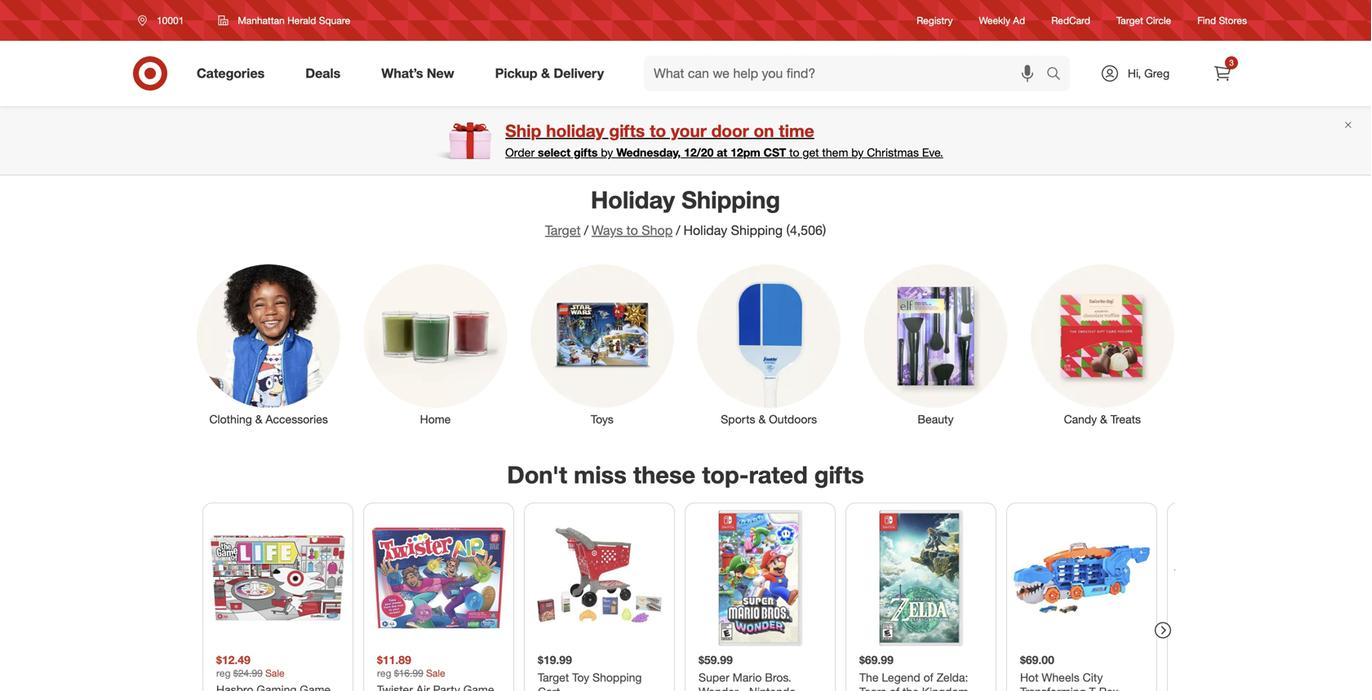Task type: describe. For each thing, give the bounding box(es) containing it.
don't
[[507, 460, 568, 489]]

1 horizontal spatial holiday
[[684, 222, 728, 238]]

& for sports
[[759, 412, 766, 427]]

delivery
[[554, 65, 604, 81]]

12pm
[[731, 145, 761, 160]]

super mario bros. wonder - nintendo switch image
[[692, 510, 829, 647]]

miss
[[574, 460, 627, 489]]

holiday shipping target / ways to shop / holiday shipping (4,506)
[[545, 185, 826, 238]]

super
[[699, 671, 730, 685]]

$16.99
[[394, 668, 424, 680]]

cst
[[764, 145, 786, 160]]

1 vertical spatial to
[[790, 145, 800, 160]]

categories link
[[183, 56, 285, 91]]

0 vertical spatial target
[[1117, 14, 1144, 26]]

$69.00 hot wheels city transforming t-re
[[1021, 653, 1119, 692]]

wednesday,
[[617, 145, 681, 160]]

ship
[[506, 120, 542, 141]]

target circle
[[1117, 14, 1172, 26]]

$69.99
[[860, 653, 894, 668]]

candy & treats link
[[1020, 261, 1186, 428]]

1 horizontal spatial gifts
[[609, 120, 645, 141]]

pickup
[[495, 65, 538, 81]]

manhattan
[[238, 14, 285, 27]]

$19.99 target toy shopping cart
[[538, 653, 642, 692]]

transforming
[[1021, 685, 1086, 692]]

beauty
[[918, 412, 954, 427]]

kingdom
[[922, 685, 969, 692]]

hot
[[1021, 671, 1039, 685]]

outdoors
[[769, 412, 817, 427]]

reg for $12.49
[[216, 668, 231, 680]]

to inside holiday shipping target / ways to shop / holiday shipping (4,506)
[[627, 222, 638, 238]]

sports
[[721, 412, 756, 427]]

search button
[[1039, 56, 1079, 95]]

& for candy
[[1101, 412, 1108, 427]]

$24.99
[[233, 668, 263, 680]]

target inside holiday shipping target / ways to shop / holiday shipping (4,506)
[[545, 222, 581, 238]]

what's new link
[[368, 56, 475, 91]]

find stores
[[1198, 14, 1248, 26]]

clothing
[[209, 412, 252, 427]]

treats
[[1111, 412, 1141, 427]]

$11.89 reg $16.99 sale
[[377, 653, 445, 680]]

2 by from the left
[[852, 145, 864, 160]]

target toy shopping cart image
[[532, 510, 668, 647]]

deals link
[[292, 56, 361, 91]]

ways to shop link
[[592, 222, 673, 238]]

3
[[1230, 58, 1234, 68]]

-
[[742, 685, 746, 692]]

$19.99
[[538, 653, 572, 668]]

hot wheels city transforming t-rex ultimate hauler image
[[1014, 510, 1150, 647]]

10001 button
[[127, 6, 201, 35]]

redcard
[[1052, 14, 1091, 26]]

1 horizontal spatial of
[[924, 671, 934, 685]]

$12.49
[[216, 653, 251, 668]]

at
[[717, 145, 728, 160]]

sports & outdoors
[[721, 412, 817, 427]]

clothing & accessories
[[209, 412, 328, 427]]

beauty link
[[853, 261, 1020, 428]]

don't miss these top-rated gifts
[[507, 460, 864, 489]]

candy
[[1064, 412, 1098, 427]]

what's new
[[382, 65, 455, 81]]

sale for $12.49
[[265, 668, 285, 680]]

hi,
[[1128, 66, 1142, 80]]

What can we help you find? suggestions appear below search field
[[644, 56, 1051, 91]]

registry
[[917, 14, 953, 26]]

carousel region
[[196, 447, 1319, 692]]

1 by from the left
[[601, 145, 613, 160]]

ways
[[592, 222, 623, 238]]

manhattan herald square
[[238, 14, 350, 27]]

t-
[[1090, 685, 1099, 692]]

home link
[[352, 261, 519, 428]]

ad
[[1014, 14, 1026, 26]]

stores
[[1219, 14, 1248, 26]]

target link
[[545, 222, 581, 238]]

greg
[[1145, 66, 1170, 80]]

1 vertical spatial gifts
[[574, 145, 598, 160]]

shopping
[[593, 671, 642, 685]]

find
[[1198, 14, 1217, 26]]

wonder
[[699, 685, 739, 692]]

reg for $11.89
[[377, 668, 392, 680]]

& for pickup
[[541, 65, 550, 81]]

gifts inside carousel region
[[815, 460, 864, 489]]

target inside $19.99 target toy shopping cart
[[538, 671, 569, 685]]

city
[[1083, 671, 1103, 685]]

herald
[[287, 14, 316, 27]]

target circle link
[[1117, 13, 1172, 27]]

0 vertical spatial to
[[650, 120, 666, 141]]

twister air party game image
[[371, 510, 507, 647]]

pickup & delivery
[[495, 65, 604, 81]]

holiday
[[546, 120, 605, 141]]

search
[[1039, 67, 1079, 83]]

wheels
[[1042, 671, 1080, 685]]

find stores link
[[1198, 13, 1248, 27]]



Task type: vqa. For each thing, say whether or not it's contained in the screenshot.
"Ad" inside Weekly Ad LINK
no



Task type: locate. For each thing, give the bounding box(es) containing it.
&
[[541, 65, 550, 81], [255, 412, 263, 427], [759, 412, 766, 427], [1101, 412, 1108, 427]]

gifts down holiday
[[574, 145, 598, 160]]

& inside sports & outdoors link
[[759, 412, 766, 427]]

1 horizontal spatial /
[[676, 222, 681, 238]]

time
[[779, 120, 815, 141]]

to left shop
[[627, 222, 638, 238]]

circle
[[1147, 14, 1172, 26]]

& for clothing
[[255, 412, 263, 427]]

shipping left (4,506)
[[731, 222, 783, 238]]

/
[[584, 222, 589, 238], [676, 222, 681, 238]]

redcard link
[[1052, 13, 1091, 27]]

sale inside $11.89 reg $16.99 sale
[[426, 668, 445, 680]]

mario
[[733, 671, 762, 685]]

on
[[754, 120, 774, 141]]

square
[[319, 14, 350, 27]]

2 vertical spatial to
[[627, 222, 638, 238]]

$59.99 super mario bros. wonder - nintend
[[699, 653, 796, 692]]

shipping
[[682, 185, 781, 214], [731, 222, 783, 238]]

holiday up ways to shop link
[[591, 185, 675, 214]]

0 vertical spatial holiday
[[591, 185, 675, 214]]

legend
[[882, 671, 921, 685]]

gifts
[[609, 120, 645, 141], [574, 145, 598, 160], [815, 460, 864, 489]]

0 horizontal spatial to
[[627, 222, 638, 238]]

0 vertical spatial shipping
[[682, 185, 781, 214]]

2 vertical spatial gifts
[[815, 460, 864, 489]]

sale right $16.99
[[426, 668, 445, 680]]

target left ways on the top left of the page
[[545, 222, 581, 238]]

shop
[[642, 222, 673, 238]]

registry link
[[917, 13, 953, 27]]

0 horizontal spatial of
[[890, 685, 900, 692]]

of right the the
[[924, 671, 934, 685]]

0 horizontal spatial sale
[[265, 668, 285, 680]]

$69.00
[[1021, 653, 1055, 668]]

2 horizontal spatial gifts
[[815, 460, 864, 489]]

to left get
[[790, 145, 800, 160]]

shipping down at
[[682, 185, 781, 214]]

holiday
[[591, 185, 675, 214], [684, 222, 728, 238]]

$59.99
[[699, 653, 733, 668]]

eve.
[[922, 145, 944, 160]]

holiday right shop
[[684, 222, 728, 238]]

hi, greg
[[1128, 66, 1170, 80]]

sale for $11.89
[[426, 668, 445, 680]]

/ right shop
[[676, 222, 681, 238]]

1 / from the left
[[584, 222, 589, 238]]

reg left $16.99
[[377, 668, 392, 680]]

weekly ad
[[979, 14, 1026, 26]]

weekly ad link
[[979, 13, 1026, 27]]

to up wednesday,
[[650, 120, 666, 141]]

by right 'them'
[[852, 145, 864, 160]]

1 horizontal spatial reg
[[377, 668, 392, 680]]

sale
[[265, 668, 285, 680], [426, 668, 445, 680]]

manhattan herald square button
[[208, 6, 361, 35]]

sale right $24.99
[[265, 668, 285, 680]]

2 vertical spatial target
[[538, 671, 569, 685]]

10001
[[157, 14, 184, 27]]

get
[[803, 145, 819, 160]]

these
[[634, 460, 696, 489]]

categories
[[197, 65, 265, 81]]

what's
[[382, 65, 423, 81]]

& left treats
[[1101, 412, 1108, 427]]

1 vertical spatial shipping
[[731, 222, 783, 238]]

tears
[[860, 685, 887, 692]]

new
[[427, 65, 455, 81]]

2 reg from the left
[[377, 668, 392, 680]]

2 / from the left
[[676, 222, 681, 238]]

the
[[903, 685, 919, 692]]

by
[[601, 145, 613, 160], [852, 145, 864, 160]]

them
[[823, 145, 849, 160]]

accessories
[[266, 412, 328, 427]]

& inside candy & treats 'link'
[[1101, 412, 1108, 427]]

your
[[671, 120, 707, 141]]

by down holiday
[[601, 145, 613, 160]]

reg inside $12.49 reg $24.99 sale
[[216, 668, 231, 680]]

home
[[420, 412, 451, 427]]

gifts up wednesday,
[[609, 120, 645, 141]]

& right sports
[[759, 412, 766, 427]]

& inside pickup & delivery link
[[541, 65, 550, 81]]

0 horizontal spatial /
[[584, 222, 589, 238]]

& right clothing on the bottom of page
[[255, 412, 263, 427]]

3 link
[[1205, 56, 1241, 91]]

to
[[650, 120, 666, 141], [790, 145, 800, 160], [627, 222, 638, 238]]

pickup & delivery link
[[481, 56, 625, 91]]

deals
[[306, 65, 341, 81]]

$11.89
[[377, 653, 411, 668]]

0 vertical spatial gifts
[[609, 120, 645, 141]]

1 vertical spatial holiday
[[684, 222, 728, 238]]

2 sale from the left
[[426, 668, 445, 680]]

rated
[[749, 460, 808, 489]]

reg
[[216, 668, 231, 680], [377, 668, 392, 680]]

12/20
[[684, 145, 714, 160]]

ship holiday gifts to your door on time order select gifts by wednesday, 12/20 at 12pm cst to get them by christmas eve.
[[506, 120, 944, 160]]

reg inside $11.89 reg $16.99 sale
[[377, 668, 392, 680]]

candy & treats
[[1064, 412, 1141, 427]]

(4,506)
[[787, 222, 826, 238]]

1 horizontal spatial to
[[650, 120, 666, 141]]

of left the the
[[890, 685, 900, 692]]

of
[[924, 671, 934, 685], [890, 685, 900, 692]]

cart
[[538, 685, 560, 692]]

reg left $24.99
[[216, 668, 231, 680]]

select
[[538, 145, 571, 160]]

0 horizontal spatial holiday
[[591, 185, 675, 214]]

target left circle
[[1117, 14, 1144, 26]]

0 horizontal spatial gifts
[[574, 145, 598, 160]]

toys
[[591, 412, 614, 427]]

& inside the 'clothing & accessories' link
[[255, 412, 263, 427]]

bros.
[[765, 671, 792, 685]]

clothing & accessories link
[[185, 261, 352, 428]]

0 horizontal spatial reg
[[216, 668, 231, 680]]

& right pickup in the left top of the page
[[541, 65, 550, 81]]

1 reg from the left
[[216, 668, 231, 680]]

door
[[712, 120, 749, 141]]

2 horizontal spatial to
[[790, 145, 800, 160]]

toy
[[572, 671, 590, 685]]

$12.49 reg $24.99 sale
[[216, 653, 285, 680]]

top-
[[702, 460, 749, 489]]

the legend of zelda: tears of the kingdom - nintendo switch image
[[853, 510, 990, 647]]

0 horizontal spatial by
[[601, 145, 613, 160]]

gifts right rated
[[815, 460, 864, 489]]

sale inside $12.49 reg $24.99 sale
[[265, 668, 285, 680]]

1 horizontal spatial by
[[852, 145, 864, 160]]

/ left ways on the top left of the page
[[584, 222, 589, 238]]

target down $19.99
[[538, 671, 569, 685]]

1 vertical spatial target
[[545, 222, 581, 238]]

1 sale from the left
[[265, 668, 285, 680]]

1 horizontal spatial sale
[[426, 668, 445, 680]]

hasbro gaming game of life - target edition image
[[210, 510, 346, 647]]

the
[[860, 671, 879, 685]]

order
[[506, 145, 535, 160]]



